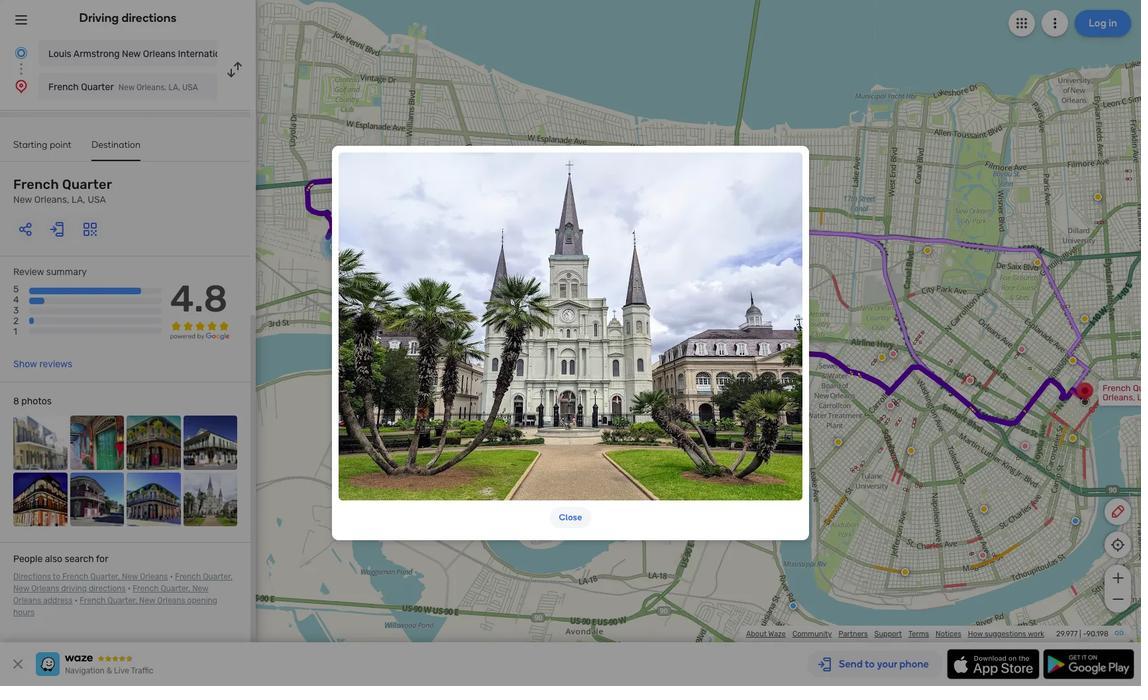 Task type: locate. For each thing, give the bounding box(es) containing it.
0 vertical spatial usa
[[182, 83, 198, 92]]

quarter, for french quarter, new orleans address
[[161, 584, 190, 594]]

show reviews
[[13, 359, 72, 370]]

armstrong
[[73, 48, 120, 60]]

la, down "point"
[[72, 194, 85, 206]]

french
[[48, 82, 79, 93], [13, 176, 59, 192], [1103, 383, 1132, 393], [62, 572, 88, 582], [175, 572, 201, 582], [133, 584, 159, 594], [80, 596, 106, 605]]

quarter, inside french quarter, new orleans address
[[161, 584, 190, 594]]

summary
[[46, 267, 87, 278]]

directions
[[13, 572, 51, 582]]

terms
[[909, 630, 930, 639]]

directions up louis armstrong new orleans international airport button at the top left
[[122, 11, 177, 25]]

new down louis armstrong new orleans international airport button at the top left
[[119, 83, 135, 92]]

destination
[[92, 139, 141, 151]]

0 horizontal spatial usa
[[88, 194, 106, 206]]

french quarter, new orleans driving directions link
[[13, 572, 233, 594]]

also
[[45, 554, 62, 565]]

traffic
[[131, 666, 153, 676]]

90.198
[[1087, 630, 1109, 639]]

orleans for hours
[[157, 596, 185, 605]]

orleans,
[[137, 83, 167, 92], [34, 194, 69, 206]]

french qu
[[1103, 383, 1142, 402]]

la,
[[169, 83, 180, 92], [72, 194, 85, 206]]

new down french quarter, new orleans driving directions
[[139, 596, 155, 605]]

orleans left international
[[143, 48, 176, 60]]

louis armstrong new orleans international airport
[[48, 48, 265, 60]]

directions up "french quarter, new orleans opening hours"
[[89, 584, 126, 594]]

directions
[[122, 11, 177, 25], [89, 584, 126, 594]]

partners link
[[839, 630, 868, 639]]

french quarter, new orleans opening hours link
[[13, 596, 217, 617]]

french down driving
[[80, 596, 106, 605]]

usa down destination button
[[88, 194, 106, 206]]

image 7 of french quarter, new orleans image
[[127, 473, 181, 527]]

new right armstrong
[[122, 48, 141, 60]]

point
[[50, 139, 72, 151]]

about waze link
[[747, 630, 786, 639]]

airport
[[235, 48, 265, 60]]

directions to french quarter, new orleans link
[[13, 572, 168, 582]]

directions inside french quarter, new orleans driving directions
[[89, 584, 126, 594]]

orleans inside button
[[143, 48, 176, 60]]

quarter, for french quarter, new orleans driving directions
[[203, 572, 233, 582]]

french inside french quarter new orleans, la, usa
[[13, 176, 59, 192]]

x image
[[10, 656, 26, 672]]

1 horizontal spatial usa
[[182, 83, 198, 92]]

1 vertical spatial directions
[[89, 584, 126, 594]]

french quarter, new orleans address link
[[13, 584, 209, 605]]

french up 'french quarter, new orleans opening hours' link
[[133, 584, 159, 594]]

starting point button
[[13, 139, 72, 160]]

1 vertical spatial usa
[[88, 194, 106, 206]]

orleans up french quarter, new orleans address link
[[140, 572, 168, 582]]

1 vertical spatial quarter
[[62, 176, 112, 192]]

image 8 of french quarter, new orleans image
[[183, 473, 237, 527]]

1 horizontal spatial orleans,
[[137, 83, 167, 92]]

0 vertical spatial french quarter new orleans, la, usa
[[48, 82, 198, 93]]

0 vertical spatial la,
[[169, 83, 180, 92]]

community
[[793, 630, 832, 639]]

orleans, down starting point button at top
[[34, 194, 69, 206]]

french quarter, new orleans driving directions
[[13, 572, 233, 594]]

5
[[13, 284, 19, 295]]

louis armstrong new orleans international airport button
[[38, 40, 265, 66]]

french quarter, new orleans opening hours
[[13, 596, 217, 617]]

quarter
[[81, 82, 114, 93], [62, 176, 112, 192]]

image 5 of french quarter, new orleans image
[[13, 473, 67, 527]]

orleans
[[143, 48, 176, 60], [140, 572, 168, 582], [31, 584, 59, 594], [13, 596, 41, 605], [157, 596, 185, 605]]

usa down international
[[182, 83, 198, 92]]

1 vertical spatial orleans,
[[34, 194, 69, 206]]

usa
[[182, 83, 198, 92], [88, 194, 106, 206]]

orleans inside french quarter, new orleans driving directions
[[31, 584, 59, 594]]

orleans inside "french quarter, new orleans opening hours"
[[157, 596, 185, 605]]

quarter down destination button
[[62, 176, 112, 192]]

support
[[875, 630, 902, 639]]

community link
[[793, 630, 832, 639]]

qu
[[1134, 383, 1142, 393]]

orleans down to
[[31, 584, 59, 594]]

quarter,
[[90, 572, 120, 582], [203, 572, 233, 582], [161, 584, 190, 594], [108, 596, 137, 605]]

notices link
[[936, 630, 962, 639]]

french inside french quarter, new orleans driving directions
[[175, 572, 201, 582]]

french up opening
[[175, 572, 201, 582]]

french quarter new orleans, la, usa down "point"
[[13, 176, 112, 206]]

french inside french quarter, new orleans address
[[133, 584, 159, 594]]

quarter, inside french quarter, new orleans driving directions
[[203, 572, 233, 582]]

0 horizontal spatial orleans,
[[34, 194, 69, 206]]

french down starting point button at top
[[13, 176, 59, 192]]

image 1 of french quarter, new orleans image
[[13, 416, 67, 470]]

quarter inside french quarter new orleans, la, usa
[[62, 176, 112, 192]]

french quarter new orleans, la, usa
[[48, 82, 198, 93], [13, 176, 112, 206]]

hours
[[13, 608, 35, 617]]

orleans, down louis armstrong new orleans international airport
[[137, 83, 167, 92]]

quarter down armstrong
[[81, 82, 114, 93]]

french quarter new orleans, la, usa down armstrong
[[48, 82, 198, 93]]

new down directions
[[13, 584, 29, 594]]

|
[[1080, 630, 1082, 639]]

la, down louis armstrong new orleans international airport
[[169, 83, 180, 92]]

link image
[[1115, 628, 1125, 639]]

about waze community partners support terms notices how suggestions work
[[747, 630, 1045, 639]]

french left qu
[[1103, 383, 1132, 393]]

current location image
[[13, 45, 29, 61]]

french up driving
[[62, 572, 88, 582]]

new
[[122, 48, 141, 60], [119, 83, 135, 92], [13, 194, 32, 206], [122, 572, 138, 582], [13, 584, 29, 594], [192, 584, 209, 594], [139, 596, 155, 605]]

people also search for
[[13, 554, 108, 565]]

2
[[13, 316, 19, 327]]

orleans up hours
[[13, 596, 41, 605]]

image 4 of french quarter, new orleans image
[[183, 416, 237, 470]]

new up opening
[[192, 584, 209, 594]]

zoom out image
[[1110, 591, 1127, 607]]

0 vertical spatial directions
[[122, 11, 177, 25]]

navigation & live traffic
[[65, 666, 153, 676]]

29.977
[[1057, 630, 1078, 639]]

orleans left opening
[[157, 596, 185, 605]]

0 vertical spatial orleans,
[[137, 83, 167, 92]]

quarter, inside "french quarter, new orleans opening hours"
[[108, 596, 137, 605]]

0 horizontal spatial la,
[[72, 194, 85, 206]]



Task type: describe. For each thing, give the bounding box(es) containing it.
address
[[43, 596, 73, 605]]

destination button
[[92, 139, 141, 161]]

french quarter, new orleans address
[[13, 584, 209, 605]]

-
[[1084, 630, 1087, 639]]

how
[[969, 630, 984, 639]]

french inside "french quarter, new orleans opening hours"
[[80, 596, 106, 605]]

1 vertical spatial french quarter new orleans, la, usa
[[13, 176, 112, 206]]

reviews
[[39, 359, 72, 370]]

french down the louis
[[48, 82, 79, 93]]

opening
[[187, 596, 217, 605]]

image 3 of french quarter, new orleans image
[[127, 416, 181, 470]]

starting point
[[13, 139, 72, 151]]

show
[[13, 359, 37, 370]]

pencil image
[[1111, 504, 1127, 520]]

zoom in image
[[1110, 570, 1127, 586]]

partners
[[839, 630, 868, 639]]

4.8
[[170, 277, 228, 321]]

french inside french qu
[[1103, 383, 1132, 393]]

1 vertical spatial la,
[[72, 194, 85, 206]]

29.977 | -90.198
[[1057, 630, 1109, 639]]

international
[[178, 48, 233, 60]]

how suggestions work link
[[969, 630, 1045, 639]]

live
[[114, 666, 129, 676]]

new down starting point button at top
[[13, 194, 32, 206]]

5 4 3 2 1
[[13, 284, 19, 338]]

new up french quarter, new orleans address link
[[122, 572, 138, 582]]

orleans for airport
[[143, 48, 176, 60]]

8
[[13, 396, 19, 407]]

1 horizontal spatial la,
[[169, 83, 180, 92]]

to
[[53, 572, 60, 582]]

about
[[747, 630, 767, 639]]

1
[[13, 327, 17, 338]]

image 6 of french quarter, new orleans image
[[70, 473, 124, 527]]

starting
[[13, 139, 47, 151]]

new inside french quarter, new orleans address
[[192, 584, 209, 594]]

image 2 of french quarter, new orleans image
[[70, 416, 124, 470]]

support link
[[875, 630, 902, 639]]

suggestions
[[985, 630, 1027, 639]]

8 photos
[[13, 396, 52, 407]]

orleans for directions
[[31, 584, 59, 594]]

quarter, for french quarter, new orleans opening hours
[[108, 596, 137, 605]]

directions to french quarter, new orleans
[[13, 572, 168, 582]]

driving
[[61, 584, 87, 594]]

3
[[13, 305, 19, 316]]

orleans inside french quarter, new orleans address
[[13, 596, 41, 605]]

driving
[[79, 11, 119, 25]]

&
[[107, 666, 112, 676]]

review
[[13, 267, 44, 278]]

terms link
[[909, 630, 930, 639]]

4
[[13, 295, 19, 306]]

location image
[[13, 78, 29, 94]]

notices
[[936, 630, 962, 639]]

louis
[[48, 48, 71, 60]]

review summary
[[13, 267, 87, 278]]

new inside french quarter, new orleans driving directions
[[13, 584, 29, 594]]

new inside "french quarter, new orleans opening hours"
[[139, 596, 155, 605]]

for
[[96, 554, 108, 565]]

new inside button
[[122, 48, 141, 60]]

navigation
[[65, 666, 105, 676]]

0 vertical spatial quarter
[[81, 82, 114, 93]]

driving directions
[[79, 11, 177, 25]]

search
[[65, 554, 94, 565]]

people
[[13, 554, 43, 565]]

waze
[[769, 630, 786, 639]]

photos
[[21, 396, 52, 407]]

work
[[1029, 630, 1045, 639]]



Task type: vqa. For each thing, say whether or not it's contained in the screenshot.
"Notices" link
yes



